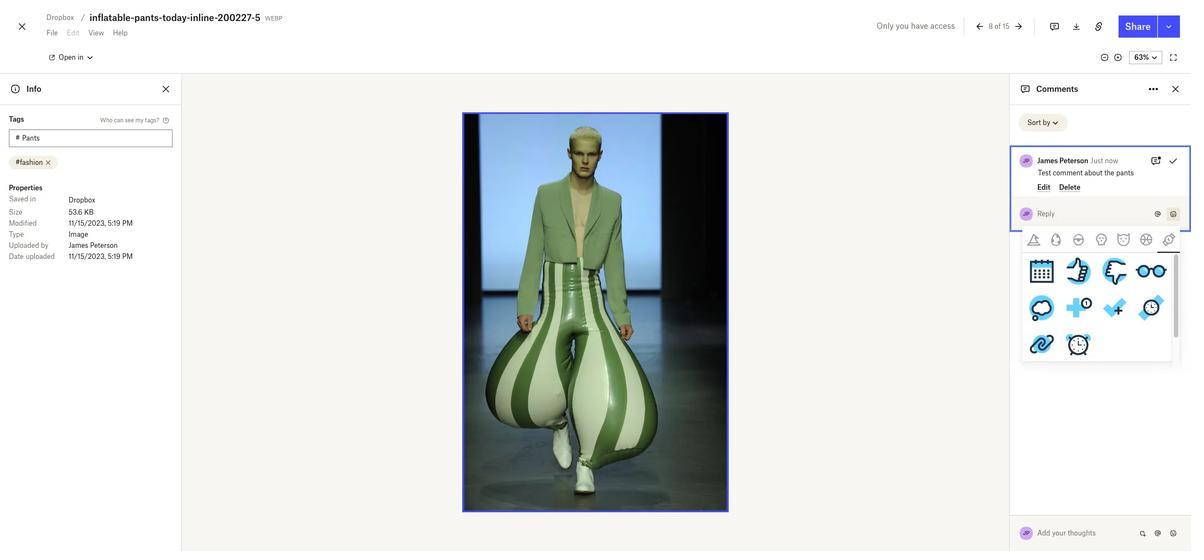 Task type: locate. For each thing, give the bounding box(es) containing it.
0 horizontal spatial peterson
[[90, 241, 118, 250]]

thought cloud image
[[1027, 292, 1058, 323]]

3 copy link button from the top
[[1119, 505, 1160, 518]]

pants
[[1117, 169, 1134, 177]]

tab list
[[1023, 226, 1181, 253]]

2 vertical spatial microsoft_pride
[[1016, 384, 1057, 391]]

0 vertical spatial pm
[[122, 219, 133, 227]]

peterson up the comment at the right top of page
[[1060, 157, 1089, 165]]

peterson down kb
[[90, 241, 118, 250]]

0 vertical spatial microsoft_pride link
[[1016, 317, 1057, 327]]

microsoft_pride inside microsoft_pride_21_demisexual.jpg uploaded to microsoft_pride
[[1016, 319, 1057, 325]]

11/15/2023, 5:19 pm down james peterson
[[69, 252, 133, 261]]

5:19 down james peterson
[[108, 252, 121, 261]]

2 vertical spatial copy
[[1124, 507, 1141, 516]]

uploaded inside microsoft_pride_21_pansexual.jpg uploaded to
[[982, 482, 1007, 489]]

1 copy link button from the top
[[1119, 309, 1160, 323]]

uploaded inside the microsoft_pride_21_pride_flag.jpg uploaded to
[[982, 417, 1007, 423]]

1 vertical spatial 11/15/2023, 5:19 pm
[[69, 252, 133, 261]]

5 row from the top
[[9, 240, 173, 251]]

microsoft_pride_21_intersex.jpg
[[960, 437, 1062, 445]]

properties
[[9, 184, 43, 192]]

row down dropbox 'link'
[[9, 207, 173, 218]]

image
[[69, 230, 88, 238]]

3 microsoft_pride link from the top
[[1016, 382, 1057, 392]]

0 vertical spatial 11/15/2023,
[[69, 219, 106, 227]]

uploaded down microsoft_pride_21_demisexual.jpg
[[982, 319, 1007, 325]]

successfully
[[1005, 531, 1043, 539]]

reply image
[[1038, 208, 1143, 220]]

inline-
[[190, 12, 218, 23]]

microsoft_pride_21_neutrois.jpg
[[960, 371, 1064, 380]]

0 vertical spatial link
[[1143, 311, 1155, 320]]

11/15/2023, down kb
[[69, 219, 106, 227]]

2 to from the top
[[1009, 351, 1014, 358]]

only you have access
[[877, 21, 956, 30]]

row down james peterson
[[9, 251, 173, 262]]

1 vertical spatial copy
[[1124, 377, 1141, 385]]

row down image
[[9, 240, 173, 251]]

to for microsoft_pride_21_neutrois.jpg
[[1009, 384, 1014, 391]]

5 to from the top
[[1009, 449, 1014, 456]]

2 microsoft_pride from the top
[[1016, 351, 1057, 358]]

now
[[1106, 157, 1119, 165]]

53.6
[[69, 208, 82, 216]]

6 row from the top
[[9, 251, 173, 262]]

peterson
[[1060, 157, 1089, 165], [90, 241, 118, 250]]

1 11/15/2023, from the top
[[69, 219, 106, 227]]

add
[[1038, 529, 1051, 537]]

uploaded down microsoft_pride_21_intersex.jpg
[[982, 449, 1007, 456]]

microsoft_pride down microsoft_pride_21_demisexual.jpg
[[1016, 319, 1057, 325]]

to down microsoft_pride_21_intersex.jpg
[[1009, 449, 1014, 456]]

to for microsoft_pride_21_pride_flag.jpg
[[1009, 417, 1014, 423]]

to inside "microsoft_pride_21_intersex.jpg uploaded to"
[[1009, 449, 1014, 456]]

saved in
[[9, 195, 36, 203]]

1 vertical spatial microsoft_pride link
[[1016, 350, 1057, 360]]

uploaded down the microsoft_pride_21_pride_flag.jpg
[[982, 417, 1007, 423]]

4 to from the top
[[1009, 417, 1014, 423]]

microsoft_pride link for microsoft_pride_21_neutrois.jpg
[[1016, 382, 1057, 392]]

upload successful! alert
[[933, 269, 1178, 551]]

1 vertical spatial copy link button
[[1119, 375, 1160, 388]]

0 horizontal spatial uploaded
[[26, 252, 55, 261]]

copy link button
[[1119, 309, 1160, 323], [1119, 375, 1160, 388], [1119, 505, 1160, 518]]

to inside microsoft_pride_21_pansexual.jpg uploaded to
[[1009, 482, 1014, 489]]

2 vertical spatial copy link
[[1124, 507, 1155, 516]]

james peterson just now
[[1038, 157, 1119, 165]]

to down microsoft_pride_21_bisexual.jpg
[[1009, 351, 1014, 358]]

2 row from the top
[[9, 207, 173, 218]]

3 to from the top
[[1009, 384, 1014, 391]]

0 vertical spatial copy link
[[1124, 311, 1155, 320]]

2 copy link button from the top
[[1119, 375, 1160, 388]]

uploaded
[[9, 241, 39, 250], [982, 319, 1007, 325], [982, 351, 1007, 358], [982, 384, 1007, 391], [982, 417, 1007, 423], [982, 449, 1007, 456], [982, 482, 1007, 489]]

1 horizontal spatial peterson
[[1060, 157, 1089, 165]]

0 vertical spatial copy link button
[[1119, 309, 1160, 323]]

can
[[114, 117, 124, 123]]

link for microsoft_pride_21_neutrois.jpg
[[1143, 377, 1155, 385]]

microsoft_pride link for microsoft_pride_21_bisexual.jpg
[[1016, 350, 1057, 360]]

to inside microsoft_pride_21_bisexual.jpg uploaded to microsoft_pride
[[1009, 351, 1014, 358]]

to for microsoft_pride_21_bisexual.jpg
[[1009, 351, 1014, 358]]

pants-
[[134, 12, 162, 23]]

1 vertical spatial 11/15/2023,
[[69, 252, 106, 261]]

uploaded
[[26, 252, 55, 261], [1045, 531, 1074, 539]]

copy
[[1124, 311, 1141, 320], [1124, 377, 1141, 385], [1124, 507, 1141, 516]]

2 link from the top
[[1143, 377, 1155, 385]]

thumbs up image
[[1063, 256, 1094, 287]]

3 copy link from the top
[[1124, 507, 1155, 516]]

1 to from the top
[[1009, 319, 1014, 325]]

microsoft_pride_21_demisexual.jpg uploaded to microsoft_pride
[[960, 306, 1074, 325]]

to down the microsoft_pride_21_pansexual.jpg
[[1009, 482, 1014, 489]]

row containing modified
[[9, 218, 173, 229]]

to down microsoft_pride_21_neutrois.jpg
[[1009, 384, 1014, 391]]

saved
[[9, 195, 28, 203]]

to down the microsoft_pride_21_pride_flag.jpg
[[1009, 417, 1014, 423]]

microsoft_pride link
[[1016, 317, 1057, 327], [1016, 350, 1057, 360], [1016, 382, 1057, 392]]

copy link
[[1124, 311, 1155, 320], [1124, 377, 1155, 385], [1124, 507, 1155, 516]]

11/15/2023, for peterson
[[69, 252, 106, 261]]

3 row from the top
[[9, 218, 173, 229]]

1 vertical spatial uploaded
[[1045, 531, 1074, 539]]

share button
[[1119, 15, 1158, 38]]

microsoft_pride down microsoft_pride_21_bisexual.jpg
[[1016, 351, 1057, 358]]

by
[[41, 241, 48, 250]]

microsoft_pride link down microsoft_pride_21_neutrois.jpg
[[1016, 382, 1057, 392]]

uploaded inside row
[[26, 252, 55, 261]]

inflatable-
[[90, 12, 134, 23]]

5:19 for james peterson
[[108, 252, 121, 261]]

peterson inside row
[[90, 241, 118, 250]]

0 vertical spatial peterson
[[1060, 157, 1089, 165]]

dropbox link
[[69, 195, 95, 206]]

row containing uploaded by
[[9, 240, 173, 251]]

james down image
[[69, 241, 88, 250]]

11/15/2023, 5:19 pm down kb
[[69, 219, 133, 227]]

2 vertical spatial microsoft_pride link
[[1016, 382, 1057, 392]]

row containing date uploaded
[[9, 251, 173, 262]]

microsoft_pride link for microsoft_pride_21_demisexual.jpg
[[1016, 317, 1057, 327]]

1 vertical spatial 5:19
[[108, 252, 121, 261]]

only
[[877, 21, 894, 30]]

row down kb
[[9, 218, 173, 229]]

uploaded for microsoft_pride_21_demisexual.jpg
[[982, 319, 1007, 325]]

1 vertical spatial james
[[69, 241, 88, 250]]

who can see my tags?
[[100, 117, 159, 123]]

2 copy link from the top
[[1124, 377, 1155, 385]]

1 vertical spatial copy link
[[1124, 377, 1155, 385]]

uploaded inside "microsoft_pride_21_intersex.jpg uploaded to"
[[982, 449, 1007, 456]]

3 microsoft_pride from the top
[[1016, 384, 1057, 391]]

james up test
[[1038, 157, 1058, 165]]

thumbs down image
[[1100, 256, 1131, 287]]

to inside microsoft_pride_21_demisexual.jpg uploaded to microsoft_pride
[[1009, 319, 1014, 325]]

row up james peterson
[[9, 229, 173, 240]]

who
[[100, 117, 113, 123]]

microsoft_pride_21_bisexual.jpg
[[960, 339, 1063, 347]]

2 microsoft_pride link from the top
[[1016, 350, 1057, 360]]

james
[[1038, 157, 1058, 165], [69, 241, 88, 250]]

2 pm from the top
[[122, 252, 133, 261]]

microsoft_pride down microsoft_pride_21_neutrois.jpg
[[1016, 384, 1057, 391]]

2 11/15/2023, from the top
[[69, 252, 106, 261]]

0 horizontal spatial james
[[69, 241, 88, 250]]

1 vertical spatial peterson
[[90, 241, 118, 250]]

uploaded down microsoft_pride_21_neutrois.jpg
[[982, 384, 1007, 391]]

sports image
[[1141, 233, 1153, 246]]

11/15/2023, 5:19 pm
[[69, 219, 133, 227], [69, 252, 133, 261]]

2 vertical spatial link
[[1143, 507, 1155, 516]]

who can see my tags? image
[[162, 116, 170, 125]]

james inside row
[[69, 241, 88, 250]]

0 vertical spatial copy
[[1124, 311, 1141, 320]]

to inside the microsoft_pride_21_pride_flag.jpg uploaded to
[[1009, 417, 1014, 423]]

row containing type
[[9, 229, 173, 240]]

uploaded for microsoft_pride_21_neutrois.jpg
[[982, 384, 1007, 391]]

all
[[975, 531, 984, 539]]

link
[[1143, 311, 1155, 320], [1143, 377, 1155, 385], [1143, 507, 1155, 516]]

11/15/2023, down james peterson
[[69, 252, 106, 261]]

row up kb
[[9, 194, 173, 207]]

#fashion button
[[9, 156, 58, 169]]

check mark image
[[1100, 292, 1131, 323]]

table containing saved in
[[9, 194, 173, 262]]

1 row from the top
[[9, 194, 173, 207]]

microsoft_pride link down microsoft_pride_21_demisexual.jpg
[[1016, 317, 1057, 327]]

to for microsoft_pride_21_demisexual.jpg
[[1009, 319, 1014, 325]]

1 link from the top
[[1143, 311, 1155, 320]]

0 vertical spatial 11/15/2023, 5:19 pm
[[69, 219, 133, 227]]

6 to from the top
[[1009, 482, 1014, 489]]

8
[[989, 22, 993, 30]]

microsoft_pride_21_pride_flag.jpg
[[960, 404, 1069, 412]]

1 vertical spatial pm
[[122, 252, 133, 261]]

2 vertical spatial copy link button
[[1119, 505, 1160, 518]]

#
[[15, 134, 20, 142]]

shared link image
[[1027, 329, 1058, 360]]

/
[[81, 13, 85, 22]]

comments
[[1037, 84, 1079, 94]]

table
[[9, 194, 173, 262]]

Reply text field
[[1038, 205, 1152, 223]]

microsoft_pride link down microsoft_pride_21_bisexual.jpg
[[1016, 350, 1057, 360]]

1 11/15/2023, 5:19 pm from the top
[[69, 219, 133, 227]]

uploaded for microsoft_pride_21_pansexual.jpg
[[982, 482, 1007, 489]]

row containing size
[[9, 207, 173, 218]]

0 vertical spatial james
[[1038, 157, 1058, 165]]

0 vertical spatial uploaded
[[26, 252, 55, 261]]

pm
[[122, 219, 133, 227], [122, 252, 133, 261]]

1 copy link from the top
[[1124, 311, 1155, 320]]

row containing saved in
[[9, 194, 173, 207]]

microsoft_pride inside microsoft_pride_21_bisexual.jpg uploaded to microsoft_pride
[[1016, 351, 1057, 358]]

uploaded down microsoft_pride_21_bisexual.jpg
[[982, 351, 1007, 358]]

11/15/2023,
[[69, 219, 106, 227], [69, 252, 106, 261]]

to for microsoft_pride_21_intersex.jpg
[[1009, 449, 1014, 456]]

uploaded down type
[[9, 241, 39, 250]]

1 copy from the top
[[1124, 311, 1141, 320]]

1 microsoft_pride from the top
[[1016, 319, 1057, 325]]

0 vertical spatial 5:19
[[108, 219, 121, 227]]

uploaded inside microsoft_pride_21_demisexual.jpg uploaded to microsoft_pride
[[982, 319, 1007, 325]]

1 microsoft_pride link from the top
[[1016, 317, 1057, 327]]

to
[[1009, 319, 1014, 325], [1009, 351, 1014, 358], [1009, 384, 1014, 391], [1009, 417, 1014, 423], [1009, 449, 1014, 456], [1009, 482, 1014, 489]]

4 row from the top
[[9, 229, 173, 240]]

close image
[[15, 18, 29, 35]]

type
[[9, 230, 24, 238]]

uploaded down the microsoft_pride_21_pansexual.jpg
[[982, 482, 1007, 489]]

5:19
[[108, 219, 121, 227], [108, 252, 121, 261]]

successful!
[[1004, 521, 1047, 531]]

5:19 up james peterson
[[108, 219, 121, 227]]

upload
[[975, 521, 1003, 531]]

microsoft_pride
[[1016, 319, 1057, 325], [1016, 351, 1057, 358], [1016, 384, 1057, 391]]

link for microsoft_pride_21_demisexual.jpg
[[1143, 311, 1155, 320]]

cat image
[[1118, 233, 1130, 246]]

uploaded inside microsoft_pride_21_bisexual.jpg uploaded to microsoft_pride
[[982, 351, 1007, 358]]

2 5:19 from the top
[[108, 252, 121, 261]]

1 vertical spatial microsoft_pride
[[1016, 351, 1057, 358]]

1 5:19 from the top
[[108, 219, 121, 227]]

0 vertical spatial microsoft_pride
[[1016, 319, 1057, 325]]

row
[[9, 194, 173, 207], [9, 207, 173, 218], [9, 218, 173, 229], [9, 229, 173, 240], [9, 240, 173, 251], [9, 251, 173, 262]]

just
[[1091, 157, 1104, 165]]

2 11/15/2023, 5:19 pm from the top
[[69, 252, 133, 261]]

plus one image
[[1063, 292, 1094, 323]]

microsoft_pride inside microsoft_pride_21_neutrois.jpg uploaded to microsoft_pride
[[1016, 384, 1057, 391]]

to inside microsoft_pride_21_neutrois.jpg uploaded to microsoft_pride
[[1009, 384, 1014, 391]]

1 vertical spatial link
[[1143, 377, 1155, 385]]

11/15/2023, for kb
[[69, 219, 106, 227]]

1 pm from the top
[[122, 219, 133, 227]]

uploaded for microsoft_pride_21_intersex.jpg
[[982, 449, 1007, 456]]

uploaded for microsoft_pride_21_pride_flag.jpg
[[982, 417, 1007, 423]]

tags?
[[145, 117, 159, 123]]

1 horizontal spatial uploaded
[[1045, 531, 1074, 539]]

1 horizontal spatial james
[[1038, 157, 1058, 165]]

to down microsoft_pride_21_demisexual.jpg
[[1009, 319, 1014, 325]]

in
[[30, 195, 36, 203]]

2 copy from the top
[[1124, 377, 1141, 385]]

uploaded inside microsoft_pride_21_neutrois.jpg uploaded to microsoft_pride
[[982, 384, 1007, 391]]



Task type: vqa. For each thing, say whether or not it's contained in the screenshot.
MICROSOFT_PRIDE_21_BISEXUAL.JPG
yes



Task type: describe. For each thing, give the bounding box(es) containing it.
8 of 15
[[989, 22, 1010, 30]]

5:19 for 53.6 kb
[[108, 219, 121, 227]]

15
[[1003, 22, 1010, 30]]

kb
[[84, 208, 94, 216]]

james for james peterson just now
[[1038, 157, 1058, 165]]

share
[[1126, 21, 1151, 32]]

copy for microsoft_pride_21_demisexual.jpg
[[1124, 311, 1141, 320]]

uploaded inside row
[[9, 241, 39, 250]]

upload successful! all items successfully uploaded
[[975, 521, 1074, 539]]

3 link from the top
[[1143, 507, 1155, 516]]

date uploaded
[[9, 252, 55, 261]]

copy link button for microsoft_pride_21_demisexual.jpg
[[1119, 309, 1160, 323]]

james peterson
[[69, 241, 118, 250]]

microsoft_pride_21_lesbian.jpg
[[960, 502, 1061, 510]]

your
[[1053, 529, 1067, 537]]

copy link for microsoft_pride_21_demisexual.jpg
[[1124, 311, 1155, 320]]

pm for kb
[[122, 219, 133, 227]]

modified
[[9, 219, 37, 227]]

spectacles image
[[1136, 256, 1167, 287]]

access
[[931, 21, 956, 30]]

you
[[896, 21, 909, 30]]

have
[[912, 21, 929, 30]]

dropbox
[[69, 196, 95, 204]]

copy link button for microsoft_pride_21_neutrois.jpg
[[1119, 375, 1160, 388]]

james for james peterson
[[69, 241, 88, 250]]

copy for microsoft_pride_21_neutrois.jpg
[[1124, 377, 1141, 385]]

11/15/2023, 5:19 pm for kb
[[69, 219, 133, 227]]

/ inflatable-pants-today-inline-200227-5 webp
[[81, 12, 282, 23]]

uploaded inside upload successful! all items successfully uploaded
[[1045, 531, 1074, 539]]

microsoft_pride for microsoft_pride_21_neutrois.jpg
[[1016, 384, 1057, 391]]

microsoft_pride_21_demisexual.jpg
[[960, 306, 1074, 314]]

basic image
[[1163, 233, 1176, 246]]

peterson for james peterson just now
[[1060, 157, 1089, 165]]

size
[[9, 208, 23, 216]]

53.6 kb
[[69, 208, 94, 216]]

about
[[1085, 169, 1103, 177]]

#fashion
[[15, 158, 43, 167]]

microsoft_pride_21_pansexual.jpg
[[960, 469, 1069, 477]]

my
[[135, 117, 144, 123]]

microsoft_pride_21_pride_flag.jpg uploaded to
[[960, 404, 1069, 423]]

eyeball image
[[1074, 234, 1085, 245]]

uploaded by
[[9, 241, 48, 250]]

add your thoughts image
[[1038, 527, 1128, 539]]

watch image
[[1136, 292, 1167, 323]]

microsoft_pride_21_pansexual.jpg uploaded to
[[960, 469, 1069, 489]]

test
[[1038, 169, 1052, 177]]

dinosaur image
[[1052, 233, 1062, 246]]

peterson for james peterson
[[90, 241, 118, 250]]

microsoft_pride_21_bisexual.jpg uploaded to microsoft_pride
[[960, 339, 1063, 358]]

close right sidebar image
[[1170, 82, 1183, 96]]

today-
[[162, 12, 190, 23]]

11/15/2023, 5:19 pm for peterson
[[69, 252, 133, 261]]

200227-
[[218, 12, 255, 23]]

to for microsoft_pride_21_pansexual.jpg
[[1009, 482, 1014, 489]]

close left sidebar image
[[159, 82, 173, 96]]

Add your thoughts text field
[[1038, 524, 1136, 542]]

pm for peterson
[[122, 252, 133, 261]]

alarm clock image
[[1063, 329, 1094, 360]]

5
[[255, 12, 261, 23]]

microsoft_pride_21_neutrois.jpg uploaded to microsoft_pride
[[960, 371, 1064, 391]]

test comment about the pants
[[1038, 169, 1134, 177]]

see
[[125, 117, 134, 123]]

microsoft_pride for microsoft_pride_21_demisexual.jpg
[[1016, 319, 1057, 325]]

tags
[[9, 115, 24, 123]]

webp
[[265, 13, 282, 22]]

microsoft_pride_21_intersex.jpg uploaded to
[[960, 437, 1062, 456]]

comment
[[1053, 169, 1083, 177]]

3 copy from the top
[[1124, 507, 1141, 516]]

info
[[27, 84, 41, 94]]

uploaded for microsoft_pride_21_bisexual.jpg
[[982, 351, 1007, 358]]

reply
[[1038, 210, 1055, 218]]

wizard image
[[1027, 234, 1041, 245]]

microsoft_pride for microsoft_pride_21_bisexual.jpg
[[1016, 351, 1057, 358]]

grim reaper image
[[1096, 233, 1107, 246]]

date
[[9, 252, 24, 261]]

of
[[995, 22, 1001, 30]]

items
[[986, 531, 1003, 539]]

add your thoughts
[[1038, 529, 1096, 537]]

thoughts
[[1068, 529, 1096, 537]]

copy link for microsoft_pride_21_neutrois.jpg
[[1124, 377, 1155, 385]]

calendar image
[[1027, 256, 1058, 287]]

the
[[1105, 169, 1115, 177]]



